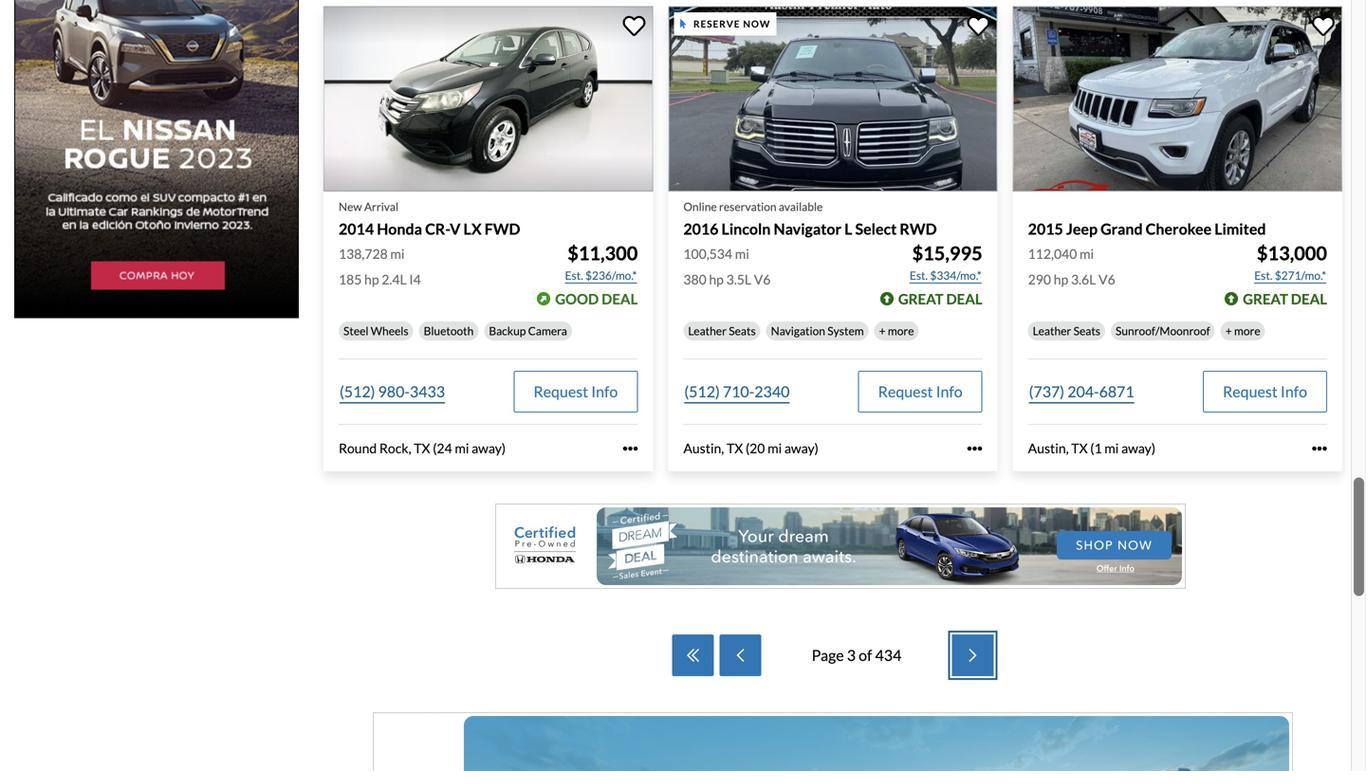 Task type: vqa. For each thing, say whether or not it's contained in the screenshot.
- associated with 7:00
no



Task type: describe. For each thing, give the bounding box(es) containing it.
online reservation available 2016 lincoln navigator l select rwd
[[684, 200, 937, 238]]

black 2016 lincoln navigator l select rwd suv / crossover 4x2 automatic image
[[668, 6, 998, 192]]

(737) 204-6871 button
[[1028, 371, 1136, 413]]

lx
[[464, 220, 482, 238]]

(20
[[746, 440, 765, 457]]

est. $271/mo.* button
[[1254, 266, 1328, 285]]

l
[[845, 220, 853, 238]]

138,728
[[339, 246, 388, 262]]

fwd
[[485, 220, 520, 238]]

(512) 980-3433 button
[[339, 371, 446, 413]]

2015
[[1028, 220, 1064, 238]]

navigator
[[774, 220, 842, 238]]

new
[[339, 200, 362, 213]]

980-
[[378, 383, 410, 401]]

100,534 mi 380 hp 3.5l v6
[[684, 246, 771, 288]]

112,040
[[1028, 246, 1077, 262]]

available
[[779, 200, 823, 213]]

now
[[743, 18, 771, 30]]

new arrival 2014 honda cr-v lx fwd
[[339, 200, 520, 238]]

great deal for $13,000
[[1243, 291, 1328, 308]]

434
[[875, 646, 902, 665]]

2 vertical spatial advertisement region
[[373, 712, 1293, 771]]

710-
[[723, 383, 755, 401]]

great deal for $15,995
[[898, 291, 983, 308]]

i4
[[409, 272, 421, 288]]

great for $13,000
[[1243, 291, 1289, 308]]

great for $15,995
[[898, 291, 944, 308]]

bluetooth
[[424, 324, 474, 338]]

ellipsis h image for $11,300
[[623, 441, 638, 456]]

chevron left image
[[731, 648, 750, 663]]

limited
[[1215, 220, 1266, 238]]

reservation
[[719, 200, 777, 213]]

112,040 mi 290 hp 3.6l v6
[[1028, 246, 1116, 288]]

honda
[[377, 220, 422, 238]]

+ for sunroof/moonroof
[[1226, 324, 1232, 338]]

request info button for $11,300
[[514, 371, 638, 413]]

(737)
[[1029, 383, 1065, 401]]

rock,
[[379, 440, 411, 457]]

deal for $15,995
[[946, 291, 983, 308]]

3.6l
[[1071, 272, 1096, 288]]

3433
[[410, 383, 445, 401]]

(512) 710-2340 button
[[684, 371, 791, 413]]

backup camera
[[489, 324, 567, 338]]

leather seats for sunroof/moonroof
[[1033, 324, 1101, 338]]

mi right the (20
[[768, 440, 782, 457]]

ellipsis h image
[[1312, 441, 1328, 456]]

request info for $11,300
[[534, 383, 618, 401]]

(512) 980-3433
[[340, 383, 445, 401]]

2016
[[684, 220, 719, 238]]

2340
[[755, 383, 790, 401]]

0 vertical spatial advertisement region
[[14, 0, 299, 318]]

$13,000
[[1257, 242, 1328, 265]]

reserve now
[[694, 18, 771, 30]]

(737) 204-6871
[[1029, 383, 1135, 401]]

jeep
[[1066, 220, 1098, 238]]

hp for $15,995
[[709, 272, 724, 288]]

austin, tx (1 mi away)
[[1028, 440, 1156, 457]]

2015 jeep grand cherokee limited
[[1028, 220, 1266, 238]]

+ for navigation system
[[879, 324, 886, 338]]

mi right (1
[[1105, 440, 1119, 457]]

100,534
[[684, 246, 733, 262]]

3.5l
[[726, 272, 752, 288]]

reserve
[[694, 18, 741, 30]]

$15,995 est. $334/mo.*
[[910, 242, 983, 282]]

request info button for $15,995
[[858, 371, 983, 413]]

page 3 of 434
[[812, 646, 902, 665]]

wheels
[[371, 324, 409, 338]]

of
[[859, 646, 872, 665]]

leather for navigation system
[[688, 324, 727, 338]]

hp for $13,000
[[1054, 272, 1069, 288]]

$11,300
[[568, 242, 638, 265]]

hp for $11,300
[[364, 272, 379, 288]]

1 away) from the left
[[472, 440, 506, 457]]

cherokee
[[1146, 220, 1212, 238]]

online
[[684, 200, 717, 213]]

crystal black pearl 2014 honda cr-v lx fwd suv / crossover front-wheel drive 5-speed automatic image
[[324, 6, 653, 192]]

info for $15,995
[[936, 383, 963, 401]]



Task type: locate. For each thing, give the bounding box(es) containing it.
leather for sunroof/moonroof
[[1033, 324, 1072, 338]]

1 request info button from the left
[[514, 371, 638, 413]]

mi
[[390, 246, 405, 262], [735, 246, 749, 262], [1080, 246, 1094, 262], [455, 440, 469, 457], [768, 440, 782, 457], [1105, 440, 1119, 457]]

3 tx from the left
[[1072, 440, 1088, 457]]

system
[[828, 324, 864, 338]]

1 horizontal spatial leather seats
[[1033, 324, 1101, 338]]

2 leather seats from the left
[[1033, 324, 1101, 338]]

2 + more from the left
[[1226, 324, 1261, 338]]

1 + more from the left
[[879, 324, 914, 338]]

info for $11,300
[[591, 383, 618, 401]]

hp right '290' at the right of page
[[1054, 272, 1069, 288]]

great
[[898, 291, 944, 308], [1243, 291, 1289, 308]]

est. for $15,995
[[910, 269, 928, 282]]

1 leather from the left
[[688, 324, 727, 338]]

1 great from the left
[[898, 291, 944, 308]]

more for sunroof/moonroof
[[1235, 324, 1261, 338]]

est. for $13,000
[[1255, 269, 1273, 282]]

2 deal from the left
[[946, 291, 983, 308]]

v6 for $13,000
[[1099, 272, 1116, 288]]

2 request info button from the left
[[858, 371, 983, 413]]

(512) for $11,300
[[340, 383, 375, 401]]

$236/mo.*
[[586, 269, 637, 282]]

mi down lincoln
[[735, 246, 749, 262]]

1 horizontal spatial deal
[[946, 291, 983, 308]]

arrival
[[364, 200, 399, 213]]

1 horizontal spatial (512)
[[684, 383, 720, 401]]

138,728 mi 185 hp 2.4l i4
[[339, 246, 421, 288]]

2 horizontal spatial deal
[[1291, 291, 1328, 308]]

1 horizontal spatial v6
[[1099, 272, 1116, 288]]

more
[[888, 324, 914, 338], [1235, 324, 1261, 338]]

v6 right 3.5l at right top
[[754, 272, 771, 288]]

0 horizontal spatial austin,
[[684, 440, 724, 457]]

2 horizontal spatial request info
[[1223, 383, 1308, 401]]

leather down '290' at the right of page
[[1033, 324, 1072, 338]]

more down est. $271/mo.* button on the top right of the page
[[1235, 324, 1261, 338]]

0 horizontal spatial request
[[534, 383, 588, 401]]

1 horizontal spatial +
[[1226, 324, 1232, 338]]

bright white clearcoat 2015 jeep grand cherokee limited suv / crossover 4x2 automatic image
[[1013, 6, 1343, 192]]

v6 right 3.6l
[[1099, 272, 1116, 288]]

2 horizontal spatial request
[[1223, 383, 1278, 401]]

lincoln
[[722, 220, 771, 238]]

6871
[[1099, 383, 1135, 401]]

1 horizontal spatial info
[[936, 383, 963, 401]]

3 request info from the left
[[1223, 383, 1308, 401]]

seats for navigation system
[[729, 324, 756, 338]]

more for navigation system
[[888, 324, 914, 338]]

1 more from the left
[[888, 324, 914, 338]]

v6
[[754, 272, 771, 288], [1099, 272, 1116, 288]]

(512)
[[340, 383, 375, 401], [684, 383, 720, 401]]

1 tx from the left
[[414, 440, 430, 457]]

1 hp from the left
[[364, 272, 379, 288]]

0 horizontal spatial seats
[[729, 324, 756, 338]]

1 horizontal spatial leather
[[1033, 324, 1072, 338]]

2 more from the left
[[1235, 324, 1261, 338]]

1 horizontal spatial tx
[[727, 440, 743, 457]]

1 deal from the left
[[602, 291, 638, 308]]

$13,000 est. $271/mo.*
[[1255, 242, 1328, 282]]

est. down $13,000
[[1255, 269, 1273, 282]]

1 horizontal spatial request info button
[[858, 371, 983, 413]]

steel
[[344, 324, 369, 338]]

0 horizontal spatial deal
[[602, 291, 638, 308]]

0 horizontal spatial +
[[879, 324, 886, 338]]

(512) left 710-
[[684, 383, 720, 401]]

1 horizontal spatial est.
[[910, 269, 928, 282]]

0 horizontal spatial request info button
[[514, 371, 638, 413]]

2 great from the left
[[1243, 291, 1289, 308]]

leather seats for navigation system
[[688, 324, 756, 338]]

request info for $15,995
[[878, 383, 963, 401]]

mi inside 138,728 mi 185 hp 2.4l i4
[[390, 246, 405, 262]]

est. up good on the left of page
[[565, 269, 583, 282]]

advertisement region
[[14, 0, 299, 318], [495, 504, 1186, 589], [373, 712, 1293, 771]]

request for $11,300
[[534, 383, 588, 401]]

1 leather seats from the left
[[688, 324, 756, 338]]

+ right system
[[879, 324, 886, 338]]

1 vertical spatial advertisement region
[[495, 504, 1186, 589]]

2 leather from the left
[[1033, 324, 1072, 338]]

austin, for austin, tx (1 mi away)
[[1028, 440, 1069, 457]]

tx for austin, tx (20 mi away)
[[727, 440, 743, 457]]

2 est. from the left
[[910, 269, 928, 282]]

good deal
[[555, 291, 638, 308]]

1 horizontal spatial hp
[[709, 272, 724, 288]]

3 est. from the left
[[1255, 269, 1273, 282]]

v6 inside 112,040 mi 290 hp 3.6l v6
[[1099, 272, 1116, 288]]

2 seats from the left
[[1074, 324, 1101, 338]]

deal down $271/mo.*
[[1291, 291, 1328, 308]]

(512) for $15,995
[[684, 383, 720, 401]]

2 (512) from the left
[[684, 383, 720, 401]]

round rock, tx (24 mi away)
[[339, 440, 506, 457]]

cr-
[[425, 220, 450, 238]]

1 horizontal spatial great
[[1243, 291, 1289, 308]]

2014
[[339, 220, 374, 238]]

1 horizontal spatial seats
[[1074, 324, 1101, 338]]

2 horizontal spatial hp
[[1054, 272, 1069, 288]]

0 horizontal spatial request info
[[534, 383, 618, 401]]

away) right the (20
[[785, 440, 819, 457]]

0 horizontal spatial hp
[[364, 272, 379, 288]]

est. $334/mo.* button
[[909, 266, 983, 285]]

1 horizontal spatial great deal
[[1243, 291, 1328, 308]]

0 horizontal spatial + more
[[879, 324, 914, 338]]

navigation
[[771, 324, 826, 338]]

est. down $15,995
[[910, 269, 928, 282]]

3 request info button from the left
[[1203, 371, 1328, 413]]

leather down 380 on the top of the page
[[688, 324, 727, 338]]

mi inside 112,040 mi 290 hp 3.6l v6
[[1080, 246, 1094, 262]]

deal for $13,000
[[1291, 291, 1328, 308]]

0 horizontal spatial leather
[[688, 324, 727, 338]]

1 horizontal spatial austin,
[[1028, 440, 1069, 457]]

3 deal from the left
[[1291, 291, 1328, 308]]

0 horizontal spatial leather seats
[[688, 324, 756, 338]]

1 austin, from the left
[[684, 440, 724, 457]]

$15,995
[[912, 242, 983, 265]]

0 horizontal spatial tx
[[414, 440, 430, 457]]

good
[[555, 291, 599, 308]]

3 request from the left
[[1223, 383, 1278, 401]]

3 away) from the left
[[1122, 440, 1156, 457]]

request info
[[534, 383, 618, 401], [878, 383, 963, 401], [1223, 383, 1308, 401]]

1 great deal from the left
[[898, 291, 983, 308]]

2 horizontal spatial tx
[[1072, 440, 1088, 457]]

away) for austin, tx (1 mi away)
[[1122, 440, 1156, 457]]

1 seats from the left
[[729, 324, 756, 338]]

seats down 3.5l at right top
[[729, 324, 756, 338]]

austin, tx (20 mi away)
[[684, 440, 819, 457]]

est. for $11,300
[[565, 269, 583, 282]]

great down est. $334/mo.* button
[[898, 291, 944, 308]]

seats for sunroof/moonroof
[[1074, 324, 1101, 338]]

austin, left (1
[[1028, 440, 1069, 457]]

backup
[[489, 324, 526, 338]]

0 horizontal spatial (512)
[[340, 383, 375, 401]]

0 horizontal spatial great
[[898, 291, 944, 308]]

est. $236/mo.* button
[[564, 266, 638, 285]]

2 horizontal spatial info
[[1281, 383, 1308, 401]]

v6 inside 100,534 mi 380 hp 3.5l v6
[[754, 272, 771, 288]]

request for $15,995
[[878, 383, 933, 401]]

great deal
[[898, 291, 983, 308], [1243, 291, 1328, 308]]

ellipsis h image for $15,995
[[968, 441, 983, 456]]

tx left the (20
[[727, 440, 743, 457]]

deal
[[602, 291, 638, 308], [946, 291, 983, 308], [1291, 291, 1328, 308]]

3 hp from the left
[[1054, 272, 1069, 288]]

grand
[[1101, 220, 1143, 238]]

leather
[[688, 324, 727, 338], [1033, 324, 1072, 338]]

ellipsis h image
[[623, 441, 638, 456], [968, 441, 983, 456]]

2 hp from the left
[[709, 272, 724, 288]]

hp inside 100,534 mi 380 hp 3.5l v6
[[709, 272, 724, 288]]

tx left (24
[[414, 440, 430, 457]]

1 (512) from the left
[[340, 383, 375, 401]]

$334/mo.*
[[930, 269, 982, 282]]

mi inside 100,534 mi 380 hp 3.5l v6
[[735, 246, 749, 262]]

0 horizontal spatial est.
[[565, 269, 583, 282]]

request info button
[[514, 371, 638, 413], [858, 371, 983, 413], [1203, 371, 1328, 413]]

+ more
[[879, 324, 914, 338], [1226, 324, 1261, 338]]

2 austin, from the left
[[1028, 440, 1069, 457]]

great deal down est. $271/mo.* button on the top right of the page
[[1243, 291, 1328, 308]]

deal down $236/mo.*
[[602, 291, 638, 308]]

round
[[339, 440, 377, 457]]

+ right sunroof/moonroof
[[1226, 324, 1232, 338]]

2 tx from the left
[[727, 440, 743, 457]]

austin, for austin, tx (20 mi away)
[[684, 440, 724, 457]]

2 great deal from the left
[[1243, 291, 1328, 308]]

more right system
[[888, 324, 914, 338]]

seats down 3.6l
[[1074, 324, 1101, 338]]

2 horizontal spatial request info button
[[1203, 371, 1328, 413]]

camera
[[528, 324, 567, 338]]

(512) 710-2340
[[684, 383, 790, 401]]

2 request from the left
[[878, 383, 933, 401]]

(512) left 980-
[[340, 383, 375, 401]]

rwd
[[900, 220, 937, 238]]

3 info from the left
[[1281, 383, 1308, 401]]

chevron double left image
[[684, 648, 703, 663]]

deal for $11,300
[[602, 291, 638, 308]]

1 est. from the left
[[565, 269, 583, 282]]

2 away) from the left
[[785, 440, 819, 457]]

2 info from the left
[[936, 383, 963, 401]]

(1
[[1091, 440, 1102, 457]]

0 horizontal spatial v6
[[754, 272, 771, 288]]

2 v6 from the left
[[1099, 272, 1116, 288]]

steel wheels
[[344, 324, 409, 338]]

v
[[450, 220, 461, 238]]

great deal down est. $334/mo.* button
[[898, 291, 983, 308]]

2 request info from the left
[[878, 383, 963, 401]]

290
[[1028, 272, 1051, 288]]

185
[[339, 272, 362, 288]]

hp
[[364, 272, 379, 288], [709, 272, 724, 288], [1054, 272, 1069, 288]]

1 request info from the left
[[534, 383, 618, 401]]

0 horizontal spatial more
[[888, 324, 914, 338]]

+ more for sunroof/moonroof
[[1226, 324, 1261, 338]]

est.
[[565, 269, 583, 282], [910, 269, 928, 282], [1255, 269, 1273, 282]]

austin,
[[684, 440, 724, 457], [1028, 440, 1069, 457]]

seats
[[729, 324, 756, 338], [1074, 324, 1101, 338]]

0 horizontal spatial away)
[[472, 440, 506, 457]]

+ more for navigation system
[[879, 324, 914, 338]]

chevron right image
[[963, 648, 982, 663]]

select
[[855, 220, 897, 238]]

hp inside 138,728 mi 185 hp 2.4l i4
[[364, 272, 379, 288]]

deal down $334/mo.*
[[946, 291, 983, 308]]

1 + from the left
[[879, 324, 886, 338]]

1 info from the left
[[591, 383, 618, 401]]

leather seats down 3.5l at right top
[[688, 324, 756, 338]]

1 ellipsis h image from the left
[[623, 441, 638, 456]]

1 horizontal spatial ellipsis h image
[[968, 441, 983, 456]]

hp right 185
[[364, 272, 379, 288]]

2 + from the left
[[1226, 324, 1232, 338]]

navigation system
[[771, 324, 864, 338]]

tx left (1
[[1072, 440, 1088, 457]]

1 request from the left
[[534, 383, 588, 401]]

est. inside the $15,995 est. $334/mo.*
[[910, 269, 928, 282]]

+
[[879, 324, 886, 338], [1226, 324, 1232, 338]]

1 horizontal spatial more
[[1235, 324, 1261, 338]]

0 horizontal spatial great deal
[[898, 291, 983, 308]]

est. inside $11,300 est. $236/mo.*
[[565, 269, 583, 282]]

0 horizontal spatial info
[[591, 383, 618, 401]]

page
[[812, 646, 844, 665]]

v6 for $15,995
[[754, 272, 771, 288]]

204-
[[1068, 383, 1099, 401]]

1 horizontal spatial request info
[[878, 383, 963, 401]]

+ more right system
[[879, 324, 914, 338]]

2.4l
[[382, 272, 407, 288]]

(24
[[433, 440, 452, 457]]

3
[[847, 646, 856, 665]]

mi right (24
[[455, 440, 469, 457]]

2 ellipsis h image from the left
[[968, 441, 983, 456]]

+ more down est. $271/mo.* button on the top right of the page
[[1226, 324, 1261, 338]]

austin, left the (20
[[684, 440, 724, 457]]

0 horizontal spatial ellipsis h image
[[623, 441, 638, 456]]

mouse pointer image
[[680, 19, 686, 29]]

$271/mo.*
[[1275, 269, 1327, 282]]

leather seats
[[688, 324, 756, 338], [1033, 324, 1101, 338]]

1 horizontal spatial request
[[878, 383, 933, 401]]

380
[[684, 272, 707, 288]]

1 horizontal spatial away)
[[785, 440, 819, 457]]

mi down honda
[[390, 246, 405, 262]]

sunroof/moonroof
[[1116, 324, 1211, 338]]

info
[[591, 383, 618, 401], [936, 383, 963, 401], [1281, 383, 1308, 401]]

away) for austin, tx (20 mi away)
[[785, 440, 819, 457]]

mi down jeep
[[1080, 246, 1094, 262]]

great down est. $271/mo.* button on the top right of the page
[[1243, 291, 1289, 308]]

$11,300 est. $236/mo.*
[[565, 242, 638, 282]]

2 horizontal spatial away)
[[1122, 440, 1156, 457]]

1 v6 from the left
[[754, 272, 771, 288]]

hp right 380 on the top of the page
[[709, 272, 724, 288]]

tx for austin, tx (1 mi away)
[[1072, 440, 1088, 457]]

hp inside 112,040 mi 290 hp 3.6l v6
[[1054, 272, 1069, 288]]

leather seats down 3.6l
[[1033, 324, 1101, 338]]

est. inside $13,000 est. $271/mo.*
[[1255, 269, 1273, 282]]

tx
[[414, 440, 430, 457], [727, 440, 743, 457], [1072, 440, 1088, 457]]

1 horizontal spatial + more
[[1226, 324, 1261, 338]]

away) right (24
[[472, 440, 506, 457]]

away) right (1
[[1122, 440, 1156, 457]]

2 horizontal spatial est.
[[1255, 269, 1273, 282]]



